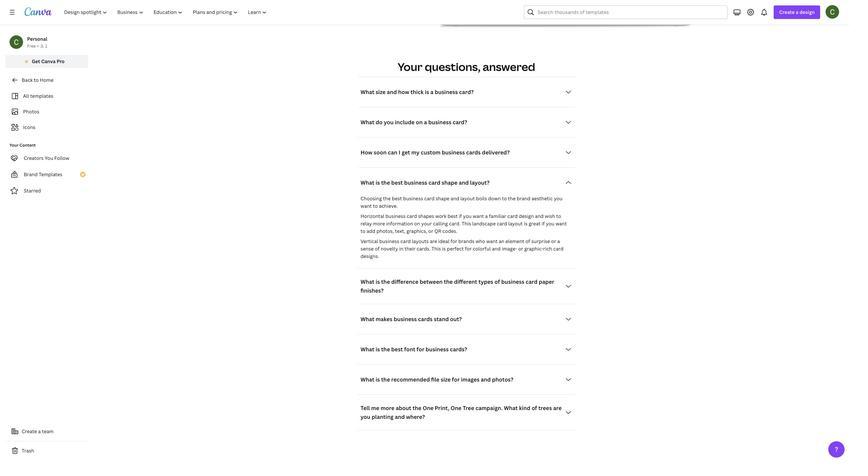 Task type: vqa. For each thing, say whether or not it's contained in the screenshot.
shape
yes



Task type: locate. For each thing, give the bounding box(es) containing it.
the inside dropdown button
[[382, 179, 390, 187]]

a inside 'dropdown button'
[[424, 119, 427, 126]]

what for what size and how thick is a business card?
[[361, 88, 375, 96]]

for right the font
[[417, 346, 425, 353]]

what inside what size and how thick is a business card? dropdown button
[[361, 88, 375, 96]]

this down ideal
[[432, 246, 441, 252]]

what inside what is the best business card shape and layout? dropdown button
[[361, 179, 375, 187]]

1 horizontal spatial layout
[[509, 221, 523, 227]]

can
[[388, 149, 398, 156]]

0 horizontal spatial size
[[376, 88, 386, 96]]

0 horizontal spatial if
[[459, 213, 462, 220]]

and inside choosing the best business card shape and layout boils down to the brand aesthetic you want to achieve.
[[451, 195, 460, 202]]

0 vertical spatial card?
[[460, 88, 474, 96]]

and inside horizontal business card shapes work best if you want a familiar card design and wish to relay more information on your calling card. this landscape card layout is great if you want to add photos, text, graphics, or qr codes.
[[536, 213, 544, 220]]

shape up choosing the best business card shape and layout boils down to the brand aesthetic you want to achieve.
[[442, 179, 458, 187]]

you inside 'dropdown button'
[[384, 119, 394, 126]]

for inside dropdown button
[[452, 376, 460, 384]]

what inside what is the difference between the different types of business card paper finishes?
[[361, 278, 375, 286]]

difference
[[392, 278, 419, 286]]

campaign.
[[476, 405, 503, 412]]

one
[[423, 405, 434, 412], [451, 405, 462, 412]]

1 vertical spatial create
[[22, 428, 37, 435]]

you down wish
[[546, 221, 555, 227]]

is down makes
[[376, 346, 380, 353]]

codes.
[[443, 228, 458, 234]]

you down tell
[[361, 414, 371, 421]]

back
[[22, 77, 33, 83]]

card left "paper"
[[526, 278, 538, 286]]

templates
[[30, 93, 53, 99]]

and down 'an' at bottom right
[[492, 246, 501, 252]]

tell
[[361, 405, 370, 412]]

paper
[[539, 278, 555, 286]]

1 vertical spatial this
[[432, 246, 441, 252]]

1 horizontal spatial or
[[519, 246, 524, 252]]

choosing the best business card shape and layout boils down to the brand aesthetic you want to achieve.
[[361, 195, 563, 209]]

what inside what do you include on a business card? 'dropdown button'
[[361, 119, 375, 126]]

a inside button
[[38, 428, 41, 435]]

add
[[367, 228, 376, 234]]

shape inside choosing the best business card shape and layout boils down to the brand aesthetic you want to achieve.
[[436, 195, 450, 202]]

or down element
[[519, 246, 524, 252]]

icons
[[23, 124, 35, 130]]

your
[[398, 60, 423, 74], [10, 142, 19, 148]]

layout up element
[[509, 221, 523, 227]]

card? down what size and how thick is a business card? dropdown button
[[453, 119, 468, 126]]

familiar
[[489, 213, 507, 220]]

cards left stand
[[419, 316, 433, 323]]

0 vertical spatial design
[[800, 9, 816, 15]]

want left 'an' at bottom right
[[487, 238, 498, 245]]

more up photos,
[[373, 221, 385, 227]]

this right card.
[[462, 221, 472, 227]]

free •
[[27, 43, 39, 49]]

perfect
[[447, 246, 464, 252]]

0 horizontal spatial layout
[[461, 195, 475, 202]]

size left how
[[376, 88, 386, 96]]

and
[[387, 88, 397, 96], [459, 179, 469, 187], [451, 195, 460, 202], [536, 213, 544, 220], [492, 246, 501, 252], [481, 376, 491, 384], [395, 414, 405, 421]]

0 horizontal spatial or
[[429, 228, 434, 234]]

the up choosing in the top of the page
[[382, 179, 390, 187]]

layout?
[[471, 179, 490, 187]]

all templates
[[23, 93, 53, 99]]

questions,
[[425, 60, 481, 74]]

1 vertical spatial card?
[[453, 119, 468, 126]]

are left ideal
[[430, 238, 438, 245]]

create
[[780, 9, 795, 15], [22, 428, 37, 435]]

2 one from the left
[[451, 405, 462, 412]]

canva
[[41, 58, 56, 65]]

what inside tell me more about the one print, one tree campaign. what kind of trees are you planting and where?
[[504, 405, 518, 412]]

1 horizontal spatial are
[[554, 405, 562, 412]]

0 vertical spatial create
[[780, 9, 795, 15]]

0 horizontal spatial cards
[[419, 316, 433, 323]]

what for what is the difference between the different types of business card paper finishes?
[[361, 278, 375, 286]]

is down ideal
[[443, 246, 446, 252]]

if right great
[[542, 221, 545, 227]]

shape up the work
[[436, 195, 450, 202]]

you
[[45, 155, 53, 161]]

best inside horizontal business card shapes work best if you want a familiar card design and wish to relay more information on your calling card. this landscape card layout is great if you want to add photos, text, graphics, or qr codes.
[[448, 213, 458, 220]]

0 vertical spatial this
[[462, 221, 472, 227]]

cards left delivered?
[[467, 149, 481, 156]]

0 vertical spatial or
[[429, 228, 434, 234]]

1 vertical spatial more
[[381, 405, 395, 412]]

0 horizontal spatial one
[[423, 405, 434, 412]]

0 vertical spatial layout
[[461, 195, 475, 202]]

what
[[361, 88, 375, 96], [361, 119, 375, 126], [361, 179, 375, 187], [361, 278, 375, 286], [361, 316, 375, 323], [361, 346, 375, 353], [361, 376, 375, 384], [504, 405, 518, 412]]

how
[[361, 149, 373, 156]]

0 horizontal spatial create
[[22, 428, 37, 435]]

card down what is the best business card shape and layout?
[[425, 195, 435, 202]]

is up "finishes?"
[[376, 278, 380, 286]]

business left cards?
[[426, 346, 449, 353]]

more up planting
[[381, 405, 395, 412]]

templates
[[39, 171, 62, 178]]

between
[[420, 278, 443, 286]]

of right types
[[495, 278, 501, 286]]

business right makes
[[394, 316, 417, 323]]

shape
[[442, 179, 458, 187], [436, 195, 450, 202]]

1 vertical spatial are
[[554, 405, 562, 412]]

1 vertical spatial on
[[415, 221, 421, 227]]

layout left boils at the top right of page
[[461, 195, 475, 202]]

photos
[[23, 108, 39, 115]]

1 horizontal spatial size
[[441, 376, 451, 384]]

0 vertical spatial on
[[416, 119, 423, 126]]

what size and how thick is a business card?
[[361, 88, 474, 96]]

create inside create a design dropdown button
[[780, 9, 795, 15]]

for left images
[[452, 376, 460, 384]]

your left content
[[10, 142, 19, 148]]

choosing
[[361, 195, 382, 202]]

a
[[797, 9, 799, 15], [431, 88, 434, 96], [424, 119, 427, 126], [486, 213, 488, 220], [558, 238, 561, 245], [38, 428, 41, 435]]

is inside horizontal business card shapes work best if you want a familiar card design and wish to relay more information on your calling card. this landscape card layout is great if you want to add photos, text, graphics, or qr codes.
[[524, 221, 528, 227]]

the left brand
[[509, 195, 516, 202]]

1 vertical spatial cards
[[419, 316, 433, 323]]

what is the recommended file size for images and photos? button
[[358, 373, 576, 387]]

0 horizontal spatial your
[[10, 142, 19, 148]]

calling
[[433, 221, 448, 227]]

thick
[[411, 88, 424, 96]]

tell me more about the one print, one tree campaign. what kind of trees are you planting and where? button
[[358, 403, 576, 422]]

0 vertical spatial your
[[398, 60, 423, 74]]

1 horizontal spatial design
[[800, 9, 816, 15]]

to left add
[[361, 228, 366, 234]]

for inside "dropdown button"
[[417, 346, 425, 353]]

icons link
[[10, 121, 84, 134]]

what do you include on a business card? button
[[358, 116, 576, 129]]

1 vertical spatial or
[[552, 238, 557, 245]]

this
[[462, 221, 472, 227], [432, 246, 441, 252]]

custom
[[421, 149, 441, 156]]

business inside "dropdown button"
[[426, 346, 449, 353]]

want up the landscape
[[473, 213, 484, 220]]

design inside horizontal business card shapes work best if you want a familiar card design and wish to relay more information on your calling card. this landscape card layout is great if you want to add photos, text, graphics, or qr codes.
[[519, 213, 534, 220]]

1 vertical spatial layout
[[509, 221, 523, 227]]

image-
[[502, 246, 518, 252]]

create a team
[[22, 428, 54, 435]]

card down 'how soon can i get my custom business cards delivered?'
[[429, 179, 441, 187]]

1 one from the left
[[423, 405, 434, 412]]

1 horizontal spatial cards
[[467, 149, 481, 156]]

1 horizontal spatial your
[[398, 60, 423, 74]]

relay
[[361, 221, 372, 227]]

shape inside what is the best business card shape and layout? dropdown button
[[442, 179, 458, 187]]

0 horizontal spatial are
[[430, 238, 438, 245]]

what is the best business card shape and layout? button
[[358, 176, 576, 190]]

photos link
[[10, 105, 84, 118]]

1 vertical spatial your
[[10, 142, 19, 148]]

if up card.
[[459, 213, 462, 220]]

on right include
[[416, 119, 423, 126]]

create a team button
[[5, 425, 88, 439]]

your up how
[[398, 60, 423, 74]]

one left print,
[[423, 405, 434, 412]]

None search field
[[525, 5, 728, 19]]

create inside create a team button
[[22, 428, 37, 435]]

this inside horizontal business card shapes work best if you want a familiar card design and wish to relay more information on your calling card. this landscape card layout is great if you want to add photos, text, graphics, or qr codes.
[[462, 221, 472, 227]]

business up the novelty
[[380, 238, 400, 245]]

card up in
[[401, 238, 411, 245]]

business down my
[[405, 179, 428, 187]]

business inside vertical business card layouts are ideal for brands who want an element of surprise or a sense of novelty in their cards. this is perfect for colorful and image- or graphic-rich card designs.
[[380, 238, 400, 245]]

want inside choosing the best business card shape and layout boils down to the brand aesthetic you want to achieve.
[[361, 203, 372, 209]]

business right types
[[502, 278, 525, 286]]

and down what is the best business card shape and layout? dropdown button
[[451, 195, 460, 202]]

0 vertical spatial shape
[[442, 179, 458, 187]]

my
[[412, 149, 420, 156]]

business
[[435, 88, 458, 96], [429, 119, 452, 126], [442, 149, 465, 156], [405, 179, 428, 187], [404, 195, 424, 202], [386, 213, 406, 220], [380, 238, 400, 245], [502, 278, 525, 286], [394, 316, 417, 323], [426, 346, 449, 353]]

personal
[[27, 36, 47, 42]]

what is the difference between the different types of business card paper finishes? button
[[358, 277, 576, 296]]

•
[[37, 43, 39, 49]]

1 horizontal spatial if
[[542, 221, 545, 227]]

you inside tell me more about the one print, one tree campaign. what kind of trees are you planting and where?
[[361, 414, 371, 421]]

1 horizontal spatial this
[[462, 221, 472, 227]]

0 horizontal spatial design
[[519, 213, 534, 220]]

want down choosing in the top of the page
[[361, 203, 372, 209]]

file
[[432, 376, 440, 384]]

0 vertical spatial are
[[430, 238, 438, 245]]

and down about
[[395, 414, 405, 421]]

and inside tell me more about the one print, one tree campaign. what kind of trees are you planting and where?
[[395, 414, 405, 421]]

0 vertical spatial more
[[373, 221, 385, 227]]

you right "do"
[[384, 119, 394, 126]]

are inside vertical business card layouts are ideal for brands who want an element of surprise or a sense of novelty in their cards. this is perfect for colorful and image- or graphic-rich card designs.
[[430, 238, 438, 245]]

what inside what is the best font for business cards? "dropdown button"
[[361, 346, 375, 353]]

business up 'how soon can i get my custom business cards delivered?'
[[429, 119, 452, 126]]

what inside what makes business cards stand out? dropdown button
[[361, 316, 375, 323]]

novelty
[[381, 246, 398, 252]]

1 horizontal spatial create
[[780, 9, 795, 15]]

of inside what is the difference between the different types of business card paper finishes?
[[495, 278, 501, 286]]

0 vertical spatial cards
[[467, 149, 481, 156]]

the up where?
[[413, 405, 422, 412]]

business down what is the best business card shape and layout?
[[404, 195, 424, 202]]

and left how
[[387, 88, 397, 96]]

design left christina overa icon
[[800, 9, 816, 15]]

create a design
[[780, 9, 816, 15]]

card? down your questions, answered
[[460, 88, 474, 96]]

what inside the what is the recommended file size for images and photos? dropdown button
[[361, 376, 375, 384]]

of right kind on the right bottom of page
[[532, 405, 538, 412]]

1 vertical spatial size
[[441, 376, 451, 384]]

get canva pro
[[32, 58, 65, 65]]

are
[[430, 238, 438, 245], [554, 405, 562, 412]]

print,
[[435, 405, 450, 412]]

or left "qr"
[[429, 228, 434, 234]]

1 vertical spatial design
[[519, 213, 534, 220]]

on up graphics,
[[415, 221, 421, 227]]

you inside choosing the best business card shape and layout boils down to the brand aesthetic you want to achieve.
[[555, 195, 563, 202]]

what for what do you include on a business card?
[[361, 119, 375, 126]]

size right file at the bottom right of page
[[441, 376, 451, 384]]

what for what makes business cards stand out?
[[361, 316, 375, 323]]

follow
[[54, 155, 69, 161]]

one left tree
[[451, 405, 462, 412]]

design up great
[[519, 213, 534, 220]]

0 horizontal spatial this
[[432, 246, 441, 252]]

for
[[451, 238, 458, 245], [465, 246, 472, 252], [417, 346, 425, 353], [452, 376, 460, 384]]

1 vertical spatial shape
[[436, 195, 450, 202]]

on inside 'dropdown button'
[[416, 119, 423, 126]]

is left great
[[524, 221, 528, 227]]

or up "rich"
[[552, 238, 557, 245]]

business up information
[[386, 213, 406, 220]]

you right aesthetic
[[555, 195, 563, 202]]

answered
[[483, 60, 536, 74]]

is
[[425, 88, 430, 96], [376, 179, 380, 187], [524, 221, 528, 227], [443, 246, 446, 252], [376, 278, 380, 286], [376, 346, 380, 353], [376, 376, 380, 384]]

landscape
[[473, 221, 496, 227]]

the left the font
[[382, 346, 390, 353]]

and up great
[[536, 213, 544, 220]]

1 horizontal spatial one
[[451, 405, 462, 412]]

card
[[429, 179, 441, 187], [425, 195, 435, 202], [407, 213, 417, 220], [508, 213, 518, 220], [497, 221, 508, 227], [401, 238, 411, 245], [554, 246, 564, 252], [526, 278, 538, 286]]

of
[[526, 238, 531, 245], [375, 246, 380, 252], [495, 278, 501, 286], [532, 405, 538, 412]]

horizontal business card shapes work best if you want a familiar card design and wish to relay more information on your calling card. this landscape card layout is great if you want to add photos, text, graphics, or qr codes.
[[361, 213, 567, 234]]

to
[[34, 77, 39, 83], [503, 195, 507, 202], [373, 203, 378, 209], [557, 213, 562, 220], [361, 228, 366, 234]]

card up information
[[407, 213, 417, 220]]

business right "custom"
[[442, 149, 465, 156]]

to right back
[[34, 77, 39, 83]]

are right trees
[[554, 405, 562, 412]]

if
[[459, 213, 462, 220], [542, 221, 545, 227]]

0 vertical spatial size
[[376, 88, 386, 96]]

top level navigation element
[[60, 5, 273, 19]]

delivered?
[[482, 149, 510, 156]]



Task type: describe. For each thing, give the bounding box(es) containing it.
1
[[45, 43, 47, 49]]

makes
[[376, 316, 393, 323]]

stand
[[434, 316, 449, 323]]

for up perfect
[[451, 238, 458, 245]]

business inside what is the difference between the different types of business card paper finishes?
[[502, 278, 525, 286]]

a inside dropdown button
[[431, 88, 434, 96]]

creators
[[24, 155, 44, 161]]

the right "between" in the bottom of the page
[[444, 278, 453, 286]]

types
[[479, 278, 494, 286]]

the left recommended
[[382, 376, 390, 384]]

cards inside dropdown button
[[467, 149, 481, 156]]

get canva pro button
[[5, 55, 88, 68]]

what makes business cards stand out? button
[[358, 313, 576, 326]]

creators you follow
[[24, 155, 69, 161]]

include
[[395, 119, 415, 126]]

in
[[400, 246, 404, 252]]

how soon can i get my custom business cards delivered? button
[[358, 146, 576, 159]]

down
[[489, 195, 501, 202]]

and left layout?
[[459, 179, 469, 187]]

size inside dropdown button
[[441, 376, 451, 384]]

text,
[[395, 228, 406, 234]]

different
[[454, 278, 478, 286]]

you down choosing the best business card shape and layout boils down to the brand aesthetic you want to achieve.
[[464, 213, 472, 220]]

achieve.
[[379, 203, 398, 209]]

finishes?
[[361, 287, 384, 295]]

qr
[[435, 228, 442, 234]]

all templates link
[[10, 90, 84, 103]]

out?
[[451, 316, 462, 323]]

what is the best font for business cards? button
[[358, 343, 576, 356]]

business inside 'dropdown button'
[[429, 119, 452, 126]]

for down brands
[[465, 246, 472, 252]]

what size and how thick is a business card? button
[[358, 85, 576, 99]]

tree
[[463, 405, 475, 412]]

your
[[422, 221, 432, 227]]

are inside tell me more about the one print, one tree campaign. what kind of trees are you planting and where?
[[554, 405, 562, 412]]

create for create a team
[[22, 428, 37, 435]]

your for your content
[[10, 142, 19, 148]]

brand templates
[[24, 171, 62, 178]]

brand
[[24, 171, 38, 178]]

get
[[402, 149, 411, 156]]

layout inside choosing the best business card shape and layout boils down to the brand aesthetic you want to achieve.
[[461, 195, 475, 202]]

to right down on the right top of the page
[[503, 195, 507, 202]]

what for what is the best font for business cards?
[[361, 346, 375, 353]]

what is the best font for business cards?
[[361, 346, 468, 353]]

christina overa image
[[826, 5, 840, 19]]

this inside vertical business card layouts are ideal for brands who want an element of surprise or a sense of novelty in their cards. this is perfect for colorful and image- or graphic-rich card designs.
[[432, 246, 441, 252]]

to down choosing in the top of the page
[[373, 203, 378, 209]]

or inside horizontal business card shapes work best if you want a familiar card design and wish to relay more information on your calling card. this landscape card layout is great if you want to add photos, text, graphics, or qr codes.
[[429, 228, 434, 234]]

soon
[[374, 149, 387, 156]]

an
[[499, 238, 505, 245]]

information
[[387, 221, 414, 227]]

is up me
[[376, 376, 380, 384]]

card? inside what do you include on a business card? 'dropdown button'
[[453, 119, 468, 126]]

business inside choosing the best business card shape and layout boils down to the brand aesthetic you want to achieve.
[[404, 195, 424, 202]]

trash link
[[5, 444, 88, 458]]

card inside what is the difference between the different types of business card paper finishes?
[[526, 278, 538, 286]]

graphic-
[[525, 246, 544, 252]]

trees
[[539, 405, 552, 412]]

to right wish
[[557, 213, 562, 220]]

more inside horizontal business card shapes work best if you want a familiar card design and wish to relay more information on your calling card. this landscape card layout is great if you want to add photos, text, graphics, or qr codes.
[[373, 221, 385, 227]]

all
[[23, 93, 29, 99]]

of right sense
[[375, 246, 380, 252]]

horizontal
[[361, 213, 385, 220]]

is inside vertical business card layouts are ideal for brands who want an element of surprise or a sense of novelty in their cards. this is perfect for colorful and image- or graphic-rich card designs.
[[443, 246, 446, 252]]

what for what is the recommended file size for images and photos?
[[361, 376, 375, 384]]

want inside vertical business card layouts are ideal for brands who want an element of surprise or a sense of novelty in their cards. this is perfect for colorful and image- or graphic-rich card designs.
[[487, 238, 498, 245]]

0 vertical spatial if
[[459, 213, 462, 220]]

of up graphic-
[[526, 238, 531, 245]]

business inside horizontal business card shapes work best if you want a familiar card design and wish to relay more information on your calling card. this landscape card layout is great if you want to add photos, text, graphics, or qr codes.
[[386, 213, 406, 220]]

what for what is the best business card shape and layout?
[[361, 179, 375, 187]]

create for create a design
[[780, 9, 795, 15]]

planting
[[372, 414, 394, 421]]

want right great
[[556, 221, 567, 227]]

how
[[399, 88, 410, 96]]

best inside "dropdown button"
[[392, 346, 403, 353]]

what do you include on a business card?
[[361, 119, 468, 126]]

to inside back to home link
[[34, 77, 39, 83]]

brand templates link
[[5, 168, 88, 181]]

card right familiar
[[508, 213, 518, 220]]

brands
[[459, 238, 475, 245]]

create a design button
[[775, 5, 821, 19]]

2 horizontal spatial or
[[552, 238, 557, 245]]

card inside dropdown button
[[429, 179, 441, 187]]

wish
[[545, 213, 556, 220]]

best inside dropdown button
[[392, 179, 403, 187]]

home
[[40, 77, 54, 83]]

is inside what is the difference between the different types of business card paper finishes?
[[376, 278, 380, 286]]

what is the best business card shape and layout?
[[361, 179, 490, 187]]

images
[[461, 376, 480, 384]]

starred link
[[5, 184, 88, 198]]

card.
[[450, 221, 461, 227]]

i
[[399, 149, 401, 156]]

kind
[[520, 405, 531, 412]]

cards?
[[450, 346, 468, 353]]

designs.
[[361, 253, 379, 260]]

your content
[[10, 142, 36, 148]]

your questions, answered
[[398, 60, 536, 74]]

your for your questions, answered
[[398, 60, 423, 74]]

how to design and print your own business cards image
[[437, 0, 695, 27]]

layout inside horizontal business card shapes work best if you want a familiar card design and wish to relay more information on your calling card. this landscape card layout is great if you want to add photos, text, graphics, or qr codes.
[[509, 221, 523, 227]]

vertical
[[361, 238, 379, 245]]

sense
[[361, 246, 374, 252]]

element
[[506, 238, 525, 245]]

where?
[[406, 414, 425, 421]]

do
[[376, 119, 383, 126]]

tell me more about the one print, one tree campaign. what kind of trees are you planting and where?
[[361, 405, 562, 421]]

photos,
[[377, 228, 394, 234]]

the inside tell me more about the one print, one tree campaign. what kind of trees are you planting and where?
[[413, 405, 422, 412]]

a inside horizontal business card shapes work best if you want a familiar card design and wish to relay more information on your calling card. this landscape card layout is great if you want to add photos, text, graphics, or qr codes.
[[486, 213, 488, 220]]

cards.
[[417, 246, 431, 252]]

layouts
[[412, 238, 429, 245]]

what is the difference between the different types of business card paper finishes?
[[361, 278, 555, 295]]

font
[[405, 346, 416, 353]]

more inside tell me more about the one print, one tree campaign. what kind of trees are you planting and where?
[[381, 405, 395, 412]]

1 vertical spatial if
[[542, 221, 545, 227]]

great
[[529, 221, 541, 227]]

2 vertical spatial or
[[519, 246, 524, 252]]

Search search field
[[538, 6, 724, 19]]

who
[[476, 238, 486, 245]]

card right "rich"
[[554, 246, 564, 252]]

card inside choosing the best business card shape and layout boils down to the brand aesthetic you want to achieve.
[[425, 195, 435, 202]]

the up achieve. on the top of the page
[[383, 195, 391, 202]]

their
[[405, 246, 416, 252]]

a inside vertical business card layouts are ideal for brands who want an element of surprise or a sense of novelty in their cards. this is perfect for colorful and image- or graphic-rich card designs.
[[558, 238, 561, 245]]

starred
[[24, 188, 41, 194]]

is inside "dropdown button"
[[376, 346, 380, 353]]

me
[[372, 405, 380, 412]]

boils
[[477, 195, 488, 202]]

shapes
[[419, 213, 435, 220]]

the up "finishes?"
[[382, 278, 390, 286]]

card down familiar
[[497, 221, 508, 227]]

a inside dropdown button
[[797, 9, 799, 15]]

of inside tell me more about the one print, one tree campaign. what kind of trees are you planting and where?
[[532, 405, 538, 412]]

on inside horizontal business card shapes work best if you want a familiar card design and wish to relay more information on your calling card. this landscape card layout is great if you want to add photos, text, graphics, or qr codes.
[[415, 221, 421, 227]]

is right thick
[[425, 88, 430, 96]]

is up choosing in the top of the page
[[376, 179, 380, 187]]

graphics,
[[407, 228, 428, 234]]

recommended
[[392, 376, 430, 384]]

and inside vertical business card layouts are ideal for brands who want an element of surprise or a sense of novelty in their cards. this is perfect for colorful and image- or graphic-rich card designs.
[[492, 246, 501, 252]]

cards inside dropdown button
[[419, 316, 433, 323]]

design inside dropdown button
[[800, 9, 816, 15]]

best inside choosing the best business card shape and layout boils down to the brand aesthetic you want to achieve.
[[392, 195, 402, 202]]

and right images
[[481, 376, 491, 384]]

content
[[20, 142, 36, 148]]

business down questions,
[[435, 88, 458, 96]]

the inside "dropdown button"
[[382, 346, 390, 353]]

ideal
[[439, 238, 450, 245]]

card? inside what size and how thick is a business card? dropdown button
[[460, 88, 474, 96]]

surprise
[[532, 238, 551, 245]]

creators you follow link
[[5, 152, 88, 165]]

rich
[[544, 246, 553, 252]]

size inside dropdown button
[[376, 88, 386, 96]]



